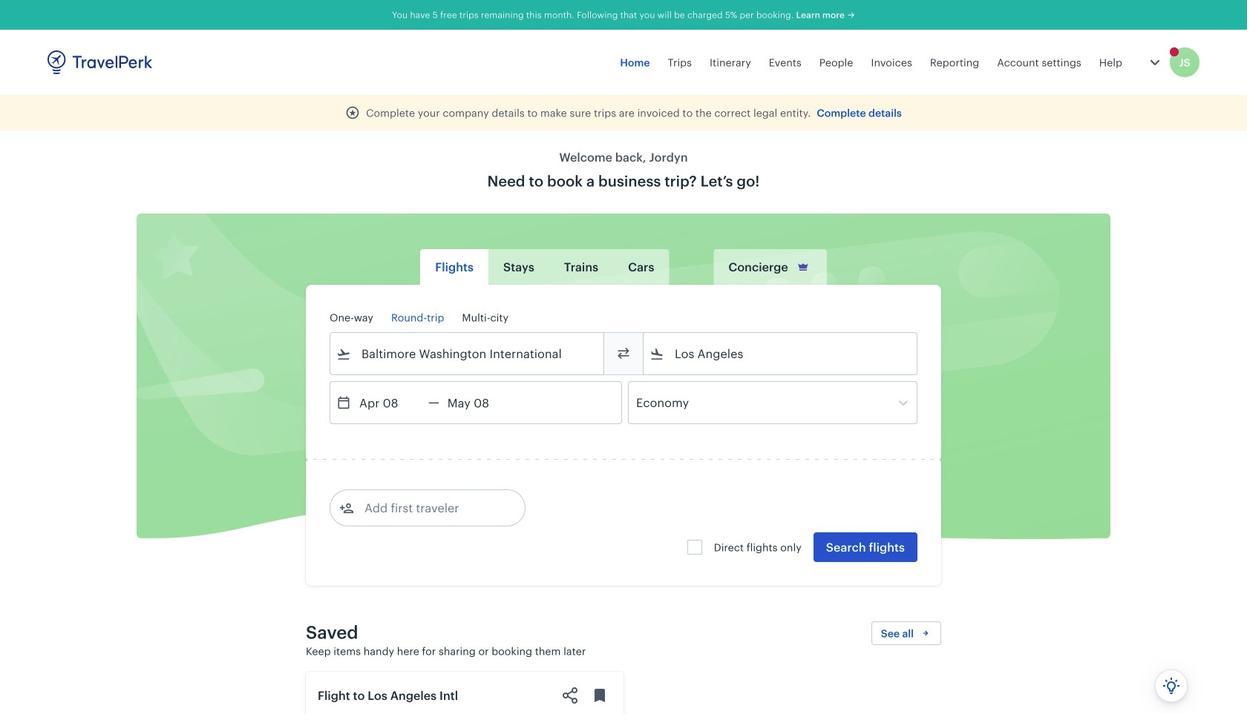 Task type: describe. For each thing, give the bounding box(es) containing it.
Return text field
[[439, 382, 517, 424]]

From search field
[[351, 342, 584, 366]]

To search field
[[664, 342, 898, 366]]



Task type: locate. For each thing, give the bounding box(es) containing it.
Depart text field
[[351, 382, 428, 424]]

Add first traveler search field
[[354, 497, 509, 520]]



